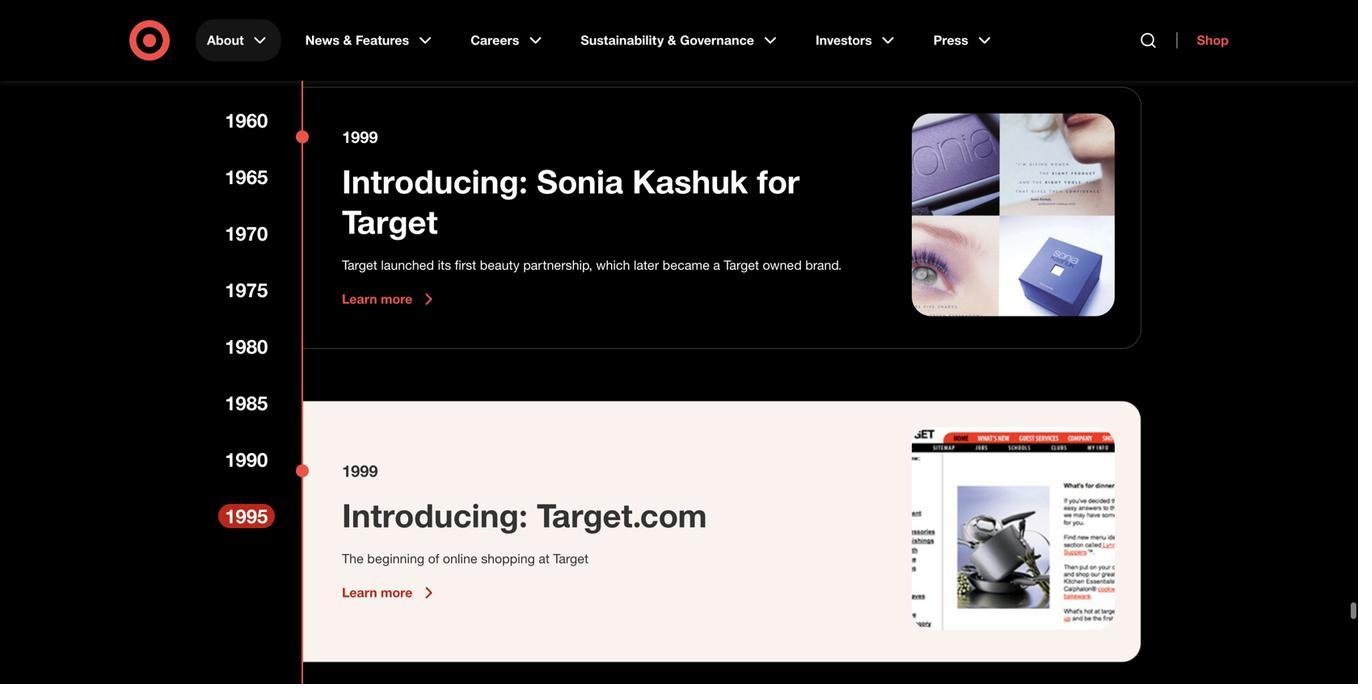 Task type: vqa. For each thing, say whether or not it's contained in the screenshot.
off at bottom left
no



Task type: locate. For each thing, give the bounding box(es) containing it.
&
[[343, 32, 352, 48], [668, 32, 677, 48]]

careers link
[[459, 19, 557, 61]]

introducing: inside introducing: sonia kashuk for target
[[342, 162, 528, 202]]

1985
[[225, 392, 268, 415]]

news
[[305, 32, 340, 48]]

1 vertical spatial introducing:
[[342, 496, 528, 536]]

online
[[443, 552, 478, 568]]

learn
[[342, 292, 377, 308], [342, 586, 377, 601]]

introducing: target.com
[[342, 496, 707, 536]]

1965
[[225, 165, 268, 189]]

learn more button for introducing: sonia kashuk for target
[[342, 290, 439, 310]]

learn more button down the launched
[[342, 290, 439, 310]]

1975 link
[[218, 278, 275, 302]]

& for features
[[343, 32, 352, 48]]

2 learn from the top
[[342, 586, 377, 601]]

1960
[[225, 109, 268, 132]]

& left governance
[[668, 32, 677, 48]]

more
[[381, 292, 413, 308], [381, 586, 413, 601]]

later
[[634, 258, 659, 274]]

press link
[[923, 19, 1006, 61]]

1 vertical spatial 1999
[[342, 462, 378, 481]]

1 learn more from the top
[[342, 292, 413, 308]]

1 vertical spatial more
[[381, 586, 413, 601]]

1980 link
[[218, 335, 275, 359]]

& for governance
[[668, 32, 677, 48]]

1985 link
[[218, 391, 275, 416]]

beauty
[[480, 258, 520, 274]]

& right news
[[343, 32, 352, 48]]

1 horizontal spatial &
[[668, 32, 677, 48]]

learn more button down 'beginning'
[[342, 584, 439, 604]]

1 more from the top
[[381, 292, 413, 308]]

more down the launched
[[381, 292, 413, 308]]

1995
[[225, 505, 268, 528]]

news & features
[[305, 32, 409, 48]]

introducing: sonia kashuk for target button
[[342, 162, 873, 242]]

1 vertical spatial learn
[[342, 586, 377, 601]]

learn more
[[342, 292, 413, 308], [342, 586, 413, 601]]

sonia
[[537, 162, 624, 202]]

learn more button for introducing: target.com
[[342, 584, 439, 604]]

1 introducing: from the top
[[342, 162, 528, 202]]

first
[[455, 258, 476, 274]]

learn more down 'beginning'
[[342, 586, 413, 601]]

partnership,
[[523, 258, 593, 274]]

1 1999 from the top
[[342, 128, 378, 147]]

about link
[[196, 19, 281, 61]]

more down 'beginning'
[[381, 586, 413, 601]]

0 vertical spatial learn more
[[342, 292, 413, 308]]

1990 link
[[218, 448, 275, 472]]

press
[[934, 32, 969, 48]]

1 & from the left
[[343, 32, 352, 48]]

the
[[342, 552, 364, 568]]

1 learn from the top
[[342, 292, 377, 308]]

2 introducing: from the top
[[342, 496, 528, 536]]

launched
[[381, 258, 434, 274]]

0 vertical spatial learn
[[342, 292, 377, 308]]

2 learn more button from the top
[[342, 584, 439, 604]]

1999
[[342, 128, 378, 147], [342, 462, 378, 481]]

learn more button
[[342, 290, 439, 310], [342, 584, 439, 604]]

introducing: for introducing: target.com
[[342, 496, 528, 536]]

0 horizontal spatial &
[[343, 32, 352, 48]]

shop
[[1197, 32, 1229, 48]]

the beginning of online shopping at target
[[342, 552, 589, 568]]

1995 link
[[218, 505, 275, 529]]

0 vertical spatial learn more button
[[342, 290, 439, 310]]

2 more from the top
[[381, 586, 413, 601]]

2 & from the left
[[668, 32, 677, 48]]

target right a
[[724, 258, 759, 274]]

0 vertical spatial more
[[381, 292, 413, 308]]

news & features link
[[294, 19, 446, 61]]

learn for introducing: sonia kashuk for target
[[342, 292, 377, 308]]

sustainability & governance
[[581, 32, 754, 48]]

1990
[[225, 448, 268, 472]]

2 learn more from the top
[[342, 586, 413, 601]]

target inside introducing: sonia kashuk for target
[[342, 202, 438, 242]]

1 vertical spatial learn more button
[[342, 584, 439, 604]]

1 learn more button from the top
[[342, 290, 439, 310]]

shopping
[[481, 552, 535, 568]]

0 vertical spatial 1999
[[342, 128, 378, 147]]

target up the launched
[[342, 202, 438, 242]]

introducing:
[[342, 162, 528, 202], [342, 496, 528, 536]]

for
[[757, 162, 800, 202]]

text image
[[912, 114, 1115, 317]]

target
[[342, 202, 438, 242], [342, 258, 377, 274], [724, 258, 759, 274], [553, 552, 589, 568]]

2 1999 from the top
[[342, 462, 378, 481]]

more for introducing: sonia kashuk for target
[[381, 292, 413, 308]]

graphical user interface, website image
[[912, 428, 1115, 631]]

learn more down the launched
[[342, 292, 413, 308]]

1 vertical spatial learn more
[[342, 586, 413, 601]]

introducing: sonia kashuk for target
[[342, 162, 800, 242]]

0 vertical spatial introducing:
[[342, 162, 528, 202]]

& inside 'link'
[[668, 32, 677, 48]]

target right at
[[553, 552, 589, 568]]

of
[[428, 552, 439, 568]]



Task type: describe. For each thing, give the bounding box(es) containing it.
governance
[[680, 32, 754, 48]]

1960 link
[[218, 108, 275, 133]]

owned
[[763, 258, 802, 274]]

1999 for introducing: sonia kashuk for target
[[342, 128, 378, 147]]

became
[[663, 258, 710, 274]]

1965 link
[[218, 165, 275, 189]]

target launched its first beauty partnership, which later became a target owned brand.
[[342, 258, 846, 274]]

brand.
[[806, 258, 842, 274]]

introducing: for introducing: sonia kashuk for target
[[342, 162, 528, 202]]

learn more for introducing: target.com
[[342, 586, 413, 601]]

a
[[714, 258, 720, 274]]

careers
[[471, 32, 519, 48]]

features
[[356, 32, 409, 48]]

beginning
[[367, 552, 425, 568]]

1970
[[225, 222, 268, 245]]

target left the launched
[[342, 258, 377, 274]]

more for introducing: target.com
[[381, 586, 413, 601]]

at
[[539, 552, 550, 568]]

about
[[207, 32, 244, 48]]

sustainability
[[581, 32, 664, 48]]

investors link
[[805, 19, 910, 61]]

introducing: target.com button
[[342, 496, 707, 536]]

1980
[[225, 335, 268, 359]]

target.com
[[537, 496, 707, 536]]

sustainability & governance link
[[570, 19, 792, 61]]

learn more for introducing: sonia kashuk for target
[[342, 292, 413, 308]]

which
[[596, 258, 630, 274]]

shop link
[[1177, 32, 1229, 49]]

kashuk
[[633, 162, 748, 202]]

1999 for introducing: target.com
[[342, 462, 378, 481]]

1970 link
[[218, 222, 275, 246]]

learn for introducing: target.com
[[342, 586, 377, 601]]

investors
[[816, 32, 872, 48]]

its
[[438, 258, 451, 274]]

1975
[[225, 279, 268, 302]]



